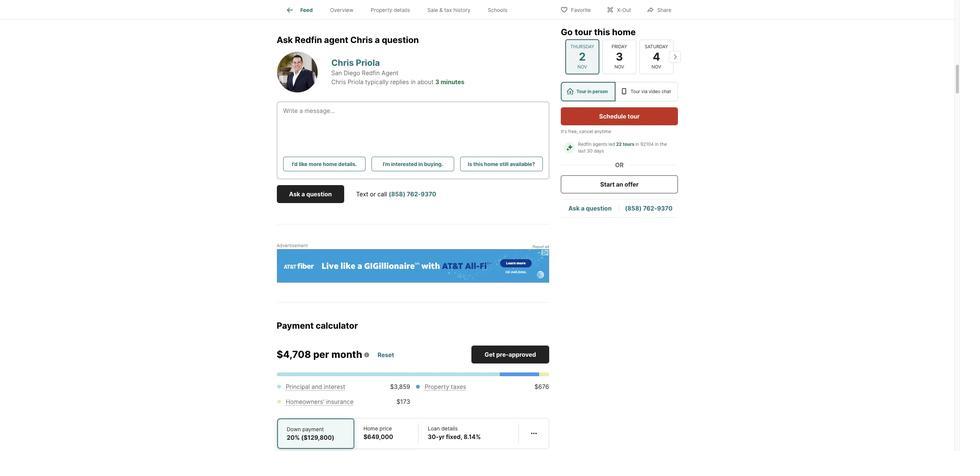 Task type: locate. For each thing, give the bounding box(es) containing it.
1 vertical spatial question
[[307, 191, 332, 198]]

cancel
[[580, 129, 593, 134]]

home right 'more'
[[323, 161, 337, 167]]

this up thursday
[[594, 27, 610, 37]]

x-out button
[[601, 2, 638, 17]]

(858) 762-9370 link down i'm interested in buying.
[[389, 191, 437, 198]]

ask a question link
[[569, 205, 612, 212]]

schools
[[488, 7, 508, 13]]

chris up san
[[332, 58, 354, 68]]

down payment 20% ($129,800)
[[287, 426, 335, 442]]

(858)
[[389, 191, 406, 198], [625, 205, 642, 212]]

home left still
[[485, 161, 499, 167]]

9370
[[421, 191, 437, 198], [657, 205, 673, 212]]

0 vertical spatial (858)
[[389, 191, 406, 198]]

property
[[371, 7, 393, 13], [425, 383, 450, 391]]

property for property taxes
[[425, 383, 450, 391]]

1 vertical spatial a
[[302, 191, 305, 198]]

tooltip
[[277, 450, 550, 452]]

tour up thursday
[[575, 27, 592, 37]]

0 vertical spatial a
[[375, 35, 380, 45]]

2 nov from the left
[[615, 64, 625, 70]]

1 vertical spatial 762-
[[643, 205, 657, 212]]

friday
[[612, 44, 628, 49]]

redfin left agent
[[295, 35, 322, 45]]

1 nov from the left
[[578, 64, 588, 70]]

tour inside button
[[628, 113, 640, 120]]

1 vertical spatial redfin
[[362, 69, 380, 77]]

in left buying.
[[419, 161, 423, 167]]

feed link
[[286, 6, 313, 15]]

3 nov from the left
[[652, 64, 662, 70]]

0 horizontal spatial 9370
[[421, 191, 437, 198]]

home up 'friday'
[[612, 27, 636, 37]]

ad region
[[277, 249, 550, 283]]

2 vertical spatial chris
[[332, 78, 346, 86]]

property inside 'tab'
[[371, 7, 393, 13]]

go
[[561, 27, 573, 37]]

(858) 762-9370 link
[[389, 191, 437, 198], [625, 205, 673, 212]]

1 vertical spatial details
[[442, 426, 458, 432]]

0 horizontal spatial redfin
[[295, 35, 322, 45]]

nov down the 4
[[652, 64, 662, 70]]

tour left via
[[631, 89, 640, 94]]

2 horizontal spatial redfin
[[578, 142, 592, 147]]

friday 3 nov
[[612, 44, 628, 70]]

tour right schedule
[[628, 113, 640, 120]]

i'm
[[383, 161, 390, 167]]

1 horizontal spatial (858) 762-9370 link
[[625, 205, 673, 212]]

property taxes link
[[425, 383, 467, 391]]

favorite button
[[555, 2, 598, 17]]

report ad button
[[533, 245, 550, 250]]

0 vertical spatial ask
[[277, 35, 293, 45]]

is this home still available? button
[[461, 157, 543, 171]]

nov
[[578, 64, 588, 70], [615, 64, 625, 70], [652, 64, 662, 70]]

1 vertical spatial priola
[[348, 78, 364, 86]]

1 vertical spatial 9370
[[657, 205, 673, 212]]

nov down '2'
[[578, 64, 588, 70]]

($129,800)
[[301, 434, 335, 442]]

1 vertical spatial this
[[474, 161, 483, 167]]

0 vertical spatial redfin
[[295, 35, 322, 45]]

report ad
[[533, 245, 550, 249]]

1 horizontal spatial details
[[442, 426, 458, 432]]

1 vertical spatial (858) 762-9370 link
[[625, 205, 673, 212]]

nov inside thursday 2 nov
[[578, 64, 588, 70]]

nov inside friday 3 nov
[[615, 64, 625, 70]]

2 horizontal spatial nov
[[652, 64, 662, 70]]

Write a message... text field
[[283, 106, 543, 133]]

redfin up last
[[578, 142, 592, 147]]

ask a question down start
[[569, 205, 612, 212]]

question down property details 'tab'
[[382, 35, 419, 45]]

an
[[616, 181, 624, 188]]

0 vertical spatial details
[[394, 7, 410, 13]]

0 horizontal spatial nov
[[578, 64, 588, 70]]

0 horizontal spatial (858) 762-9370 link
[[389, 191, 437, 198]]

0 vertical spatial 762-
[[407, 191, 421, 198]]

2 tour from the left
[[631, 89, 640, 94]]

None button
[[566, 39, 600, 75], [603, 40, 637, 74], [640, 40, 674, 74], [566, 39, 600, 75], [603, 40, 637, 74], [640, 40, 674, 74]]

1 horizontal spatial home
[[485, 161, 499, 167]]

question down start
[[586, 205, 612, 212]]

saturday 4 nov
[[645, 44, 669, 70]]

tour left person
[[577, 89, 587, 94]]

0 horizontal spatial ask a question
[[289, 191, 332, 198]]

available?
[[510, 161, 536, 167]]

tour
[[577, 89, 587, 94], [631, 89, 640, 94]]

tour inside "option"
[[631, 89, 640, 94]]

1 vertical spatial (858)
[[625, 205, 642, 212]]

tour inside option
[[577, 89, 587, 94]]

person
[[593, 89, 608, 94]]

redfin inside the chris priola san diego redfin agent chris priola typically replies in about 3 minutes
[[362, 69, 380, 77]]

chris down san
[[332, 78, 346, 86]]

list box
[[561, 82, 678, 101]]

0 vertical spatial 9370
[[421, 191, 437, 198]]

tour
[[575, 27, 592, 37], [628, 113, 640, 120]]

tour for schedule
[[628, 113, 640, 120]]

is this home still available?
[[468, 161, 536, 167]]

replies
[[391, 78, 409, 86]]

(858) 762-9370 link down offer
[[625, 205, 673, 212]]

0 horizontal spatial 3
[[436, 78, 440, 86]]

chris up chris priola link
[[351, 35, 373, 45]]

3 right about
[[436, 78, 440, 86]]

0 vertical spatial question
[[382, 35, 419, 45]]

0 horizontal spatial home
[[323, 161, 337, 167]]

ask a question button
[[277, 185, 344, 203]]

2 vertical spatial a
[[581, 205, 585, 212]]

is
[[468, 161, 473, 167]]

redfin
[[295, 35, 322, 45], [362, 69, 380, 77], [578, 142, 592, 147]]

this
[[594, 27, 610, 37], [474, 161, 483, 167]]

0 horizontal spatial a
[[302, 191, 305, 198]]

list box containing tour in person
[[561, 82, 678, 101]]

$676
[[535, 383, 550, 391]]

2 horizontal spatial a
[[581, 205, 585, 212]]

0 vertical spatial tour
[[575, 27, 592, 37]]

1 horizontal spatial tour
[[628, 113, 640, 120]]

ask a question down 'more'
[[289, 191, 332, 198]]

1 vertical spatial ask
[[289, 191, 300, 198]]

free,
[[569, 129, 578, 134]]

1 vertical spatial 3
[[436, 78, 440, 86]]

details inside 'tab'
[[394, 7, 410, 13]]

question
[[382, 35, 419, 45], [307, 191, 332, 198], [586, 205, 612, 212]]

1 horizontal spatial property
[[425, 383, 450, 391]]

(858) right call
[[389, 191, 406, 198]]

and
[[312, 383, 322, 391]]

1 vertical spatial tour
[[628, 113, 640, 120]]

san diego redfin agentchris priola image
[[277, 52, 318, 93]]

0 vertical spatial 3
[[616, 50, 623, 63]]

video
[[649, 89, 661, 94]]

1 horizontal spatial nov
[[615, 64, 625, 70]]

start an offer
[[601, 181, 639, 188]]

i'd like more home details. button
[[283, 157, 366, 171]]

typically
[[365, 78, 389, 86]]

0 vertical spatial chris
[[351, 35, 373, 45]]

1 horizontal spatial redfin
[[362, 69, 380, 77]]

1 tour from the left
[[577, 89, 587, 94]]

in inside in the last 30 days
[[655, 142, 659, 147]]

text
[[356, 191, 369, 198]]

in left the
[[655, 142, 659, 147]]

92104
[[641, 142, 654, 147]]

tour via video chat
[[631, 89, 671, 94]]

1 horizontal spatial 3
[[616, 50, 623, 63]]

1 horizontal spatial 762-
[[643, 205, 657, 212]]

payment
[[277, 321, 314, 331]]

schedule tour
[[599, 113, 640, 120]]

details
[[394, 7, 410, 13], [442, 426, 458, 432]]

0 horizontal spatial property
[[371, 7, 393, 13]]

it's
[[561, 129, 567, 134]]

this right is
[[474, 161, 483, 167]]

favorite
[[572, 7, 591, 13]]

tours
[[623, 142, 635, 147]]

in left about
[[411, 78, 416, 86]]

principal and interest link
[[286, 383, 346, 391]]

in
[[411, 78, 416, 86], [588, 89, 592, 94], [636, 142, 640, 147], [655, 142, 659, 147], [419, 161, 423, 167]]

in the last 30 days
[[578, 142, 669, 154]]

ask
[[277, 35, 293, 45], [289, 191, 300, 198], [569, 205, 580, 212]]

property details tab
[[362, 1, 419, 19]]

start an offer button
[[561, 176, 678, 194]]

priola
[[356, 58, 380, 68], [348, 78, 364, 86]]

3
[[616, 50, 623, 63], [436, 78, 440, 86]]

ask a question inside button
[[289, 191, 332, 198]]

details up fixed,
[[442, 426, 458, 432]]

redfin up typically
[[362, 69, 380, 77]]

2 vertical spatial question
[[586, 205, 612, 212]]

insurance
[[326, 398, 354, 406]]

priola up diego
[[356, 58, 380, 68]]

report
[[533, 245, 544, 249]]

$4,708 per month
[[277, 349, 363, 360]]

question down 'more'
[[307, 191, 332, 198]]

ask a question
[[289, 191, 332, 198], [569, 205, 612, 212]]

1 horizontal spatial tour
[[631, 89, 640, 94]]

0 vertical spatial this
[[594, 27, 610, 37]]

(858) down offer
[[625, 205, 642, 212]]

0 horizontal spatial tour
[[575, 27, 592, 37]]

0 horizontal spatial (858)
[[389, 191, 406, 198]]

0 horizontal spatial tour
[[577, 89, 587, 94]]

3 down 'friday'
[[616, 50, 623, 63]]

1 horizontal spatial question
[[382, 35, 419, 45]]

advertisement
[[277, 243, 308, 249]]

1 vertical spatial ask a question
[[569, 205, 612, 212]]

priola down diego
[[348, 78, 364, 86]]

2 horizontal spatial home
[[612, 27, 636, 37]]

in inside button
[[419, 161, 423, 167]]

in right tours
[[636, 142, 640, 147]]

tour in person
[[577, 89, 608, 94]]

nov inside saturday 4 nov
[[652, 64, 662, 70]]

details inside loan details 30-yr fixed, 8.14%
[[442, 426, 458, 432]]

home for this
[[612, 27, 636, 37]]

1 vertical spatial property
[[425, 383, 450, 391]]

x-out
[[617, 7, 632, 13]]

0 vertical spatial property
[[371, 7, 393, 13]]

in left person
[[588, 89, 592, 94]]

762-
[[407, 191, 421, 198], [643, 205, 657, 212]]

tab list
[[277, 0, 522, 19]]

details left sale
[[394, 7, 410, 13]]

tab list containing feed
[[277, 0, 522, 19]]

share
[[658, 7, 672, 13]]

tour in person option
[[561, 82, 616, 101]]

2 vertical spatial redfin
[[578, 142, 592, 147]]

in inside the chris priola san diego redfin agent chris priola typically replies in about 3 minutes
[[411, 78, 416, 86]]

0 horizontal spatial details
[[394, 7, 410, 13]]

next image
[[669, 51, 681, 63]]

0 vertical spatial ask a question
[[289, 191, 332, 198]]

nov down 'friday'
[[615, 64, 625, 70]]

0 horizontal spatial this
[[474, 161, 483, 167]]

0 horizontal spatial question
[[307, 191, 332, 198]]



Task type: vqa. For each thing, say whether or not it's contained in the screenshot.


Task type: describe. For each thing, give the bounding box(es) containing it.
minutes
[[441, 78, 465, 86]]

8.14%
[[464, 433, 481, 441]]

chat
[[662, 89, 671, 94]]

i'd
[[292, 161, 298, 167]]

approved
[[509, 351, 536, 359]]

feed
[[301, 7, 313, 13]]

agent
[[382, 69, 399, 77]]

overview
[[330, 7, 354, 13]]

2 vertical spatial ask
[[569, 205, 580, 212]]

details for loan details 30-yr fixed, 8.14%
[[442, 426, 458, 432]]

homeowners' insurance
[[286, 398, 354, 406]]

pre-
[[497, 351, 509, 359]]

saturday
[[645, 44, 669, 49]]

schedule
[[599, 113, 627, 120]]

0 vertical spatial priola
[[356, 58, 380, 68]]

30
[[587, 148, 593, 154]]

&
[[440, 7, 443, 13]]

sale & tax history
[[428, 7, 471, 13]]

payment
[[303, 426, 324, 433]]

chris priola link
[[332, 58, 380, 68]]

tour via video chat option
[[616, 82, 678, 101]]

reset
[[378, 352, 394, 359]]

interest
[[324, 383, 346, 391]]

agent
[[324, 35, 349, 45]]

last
[[578, 148, 586, 154]]

or
[[370, 191, 376, 198]]

i'd like more home details.
[[292, 161, 357, 167]]

interested
[[391, 161, 417, 167]]

this inside button
[[474, 161, 483, 167]]

offer
[[625, 181, 639, 188]]

loan details 30-yr fixed, 8.14%
[[428, 426, 481, 441]]

principal and interest
[[286, 383, 346, 391]]

home
[[364, 426, 378, 432]]

22
[[616, 142, 622, 147]]

sale
[[428, 7, 438, 13]]

homeowners'
[[286, 398, 325, 406]]

home for more
[[323, 161, 337, 167]]

thursday 2 nov
[[571, 44, 595, 70]]

20%
[[287, 434, 300, 442]]

ask inside 'ask a question' button
[[289, 191, 300, 198]]

1 horizontal spatial ask a question
[[569, 205, 612, 212]]

san
[[332, 69, 342, 77]]

text or call (858) 762-9370
[[356, 191, 437, 198]]

get
[[485, 351, 495, 359]]

3 inside the chris priola san diego redfin agent chris priola typically replies in about 3 minutes
[[436, 78, 440, 86]]

1 horizontal spatial this
[[594, 27, 610, 37]]

it's free, cancel anytime
[[561, 129, 611, 134]]

the
[[660, 142, 667, 147]]

2 horizontal spatial question
[[586, 205, 612, 212]]

property for property details
[[371, 7, 393, 13]]

agents
[[593, 142, 608, 147]]

about
[[418, 78, 434, 86]]

$3,859
[[390, 383, 411, 391]]

reset button
[[378, 349, 395, 362]]

tour for tour via video chat
[[631, 89, 640, 94]]

1 horizontal spatial 9370
[[657, 205, 673, 212]]

principal
[[286, 383, 310, 391]]

in inside option
[[588, 89, 592, 94]]

0 vertical spatial (858) 762-9370 link
[[389, 191, 437, 198]]

redfin agents led 22 tours in 92104
[[578, 142, 654, 147]]

like
[[299, 161, 308, 167]]

sale & tax history tab
[[419, 1, 480, 19]]

1 horizontal spatial a
[[375, 35, 380, 45]]

nov for 3
[[615, 64, 625, 70]]

home price $649,000
[[364, 426, 393, 441]]

schedule tour button
[[561, 107, 678, 125]]

more
[[309, 161, 322, 167]]

property details
[[371, 7, 410, 13]]

start
[[601, 181, 615, 188]]

go tour this home
[[561, 27, 636, 37]]

nov for 4
[[652, 64, 662, 70]]

question inside button
[[307, 191, 332, 198]]

taxes
[[451, 383, 467, 391]]

schools tab
[[480, 1, 517, 19]]

ask redfin agent chris a question
[[277, 35, 419, 45]]

$173
[[397, 398, 411, 406]]

overview tab
[[322, 1, 362, 19]]

(858) 762-9370
[[625, 205, 673, 212]]

3 inside friday 3 nov
[[616, 50, 623, 63]]

chris priola san diego redfin agent chris priola typically replies in about 3 minutes
[[332, 58, 465, 86]]

tour for tour in person
[[577, 89, 587, 94]]

a inside button
[[302, 191, 305, 198]]

1 horizontal spatial (858)
[[625, 205, 642, 212]]

history
[[454, 7, 471, 13]]

down
[[287, 426, 301, 433]]

via
[[642, 89, 648, 94]]

led
[[609, 142, 615, 147]]

payment calculator
[[277, 321, 358, 331]]

calculator
[[316, 321, 358, 331]]

0 horizontal spatial 762-
[[407, 191, 421, 198]]

loan
[[428, 426, 440, 432]]

nov for 2
[[578, 64, 588, 70]]

homeowners' insurance link
[[286, 398, 354, 406]]

share button
[[641, 2, 678, 17]]

tour for go
[[575, 27, 592, 37]]

diego
[[344, 69, 360, 77]]

1 vertical spatial chris
[[332, 58, 354, 68]]

thursday
[[571, 44, 595, 49]]

details.
[[339, 161, 357, 167]]

call
[[378, 191, 387, 198]]

get pre-approved
[[485, 351, 536, 359]]

details for property details
[[394, 7, 410, 13]]

per
[[313, 349, 329, 360]]



